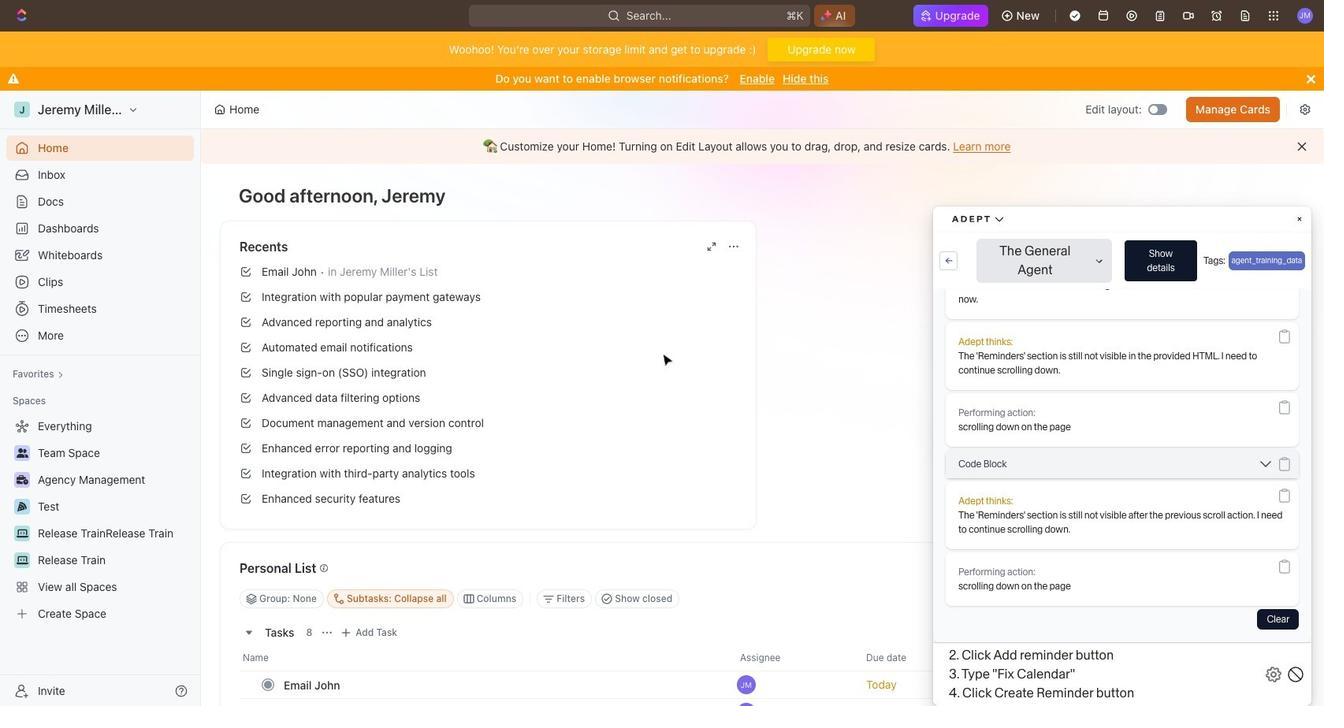 Task type: describe. For each thing, give the bounding box(es) containing it.
tree inside sidebar navigation
[[6, 414, 194, 627]]

user group image
[[16, 449, 28, 458]]

pizza slice image
[[17, 502, 27, 512]]

laptop code image
[[16, 529, 28, 538]]

jeremy miller's workspace, , element
[[14, 102, 30, 117]]



Task type: vqa. For each thing, say whether or not it's contained in the screenshot.
tree at left inside the Sidebar NAVIGATION
yes



Task type: locate. For each thing, give the bounding box(es) containing it.
Search tasks... text field
[[1066, 587, 1224, 611]]

tree
[[6, 414, 194, 627]]

alert
[[201, 129, 1324, 164]]

business time image
[[16, 475, 28, 485]]

sidebar navigation
[[0, 91, 204, 706]]

laptop code image
[[16, 556, 28, 565]]



